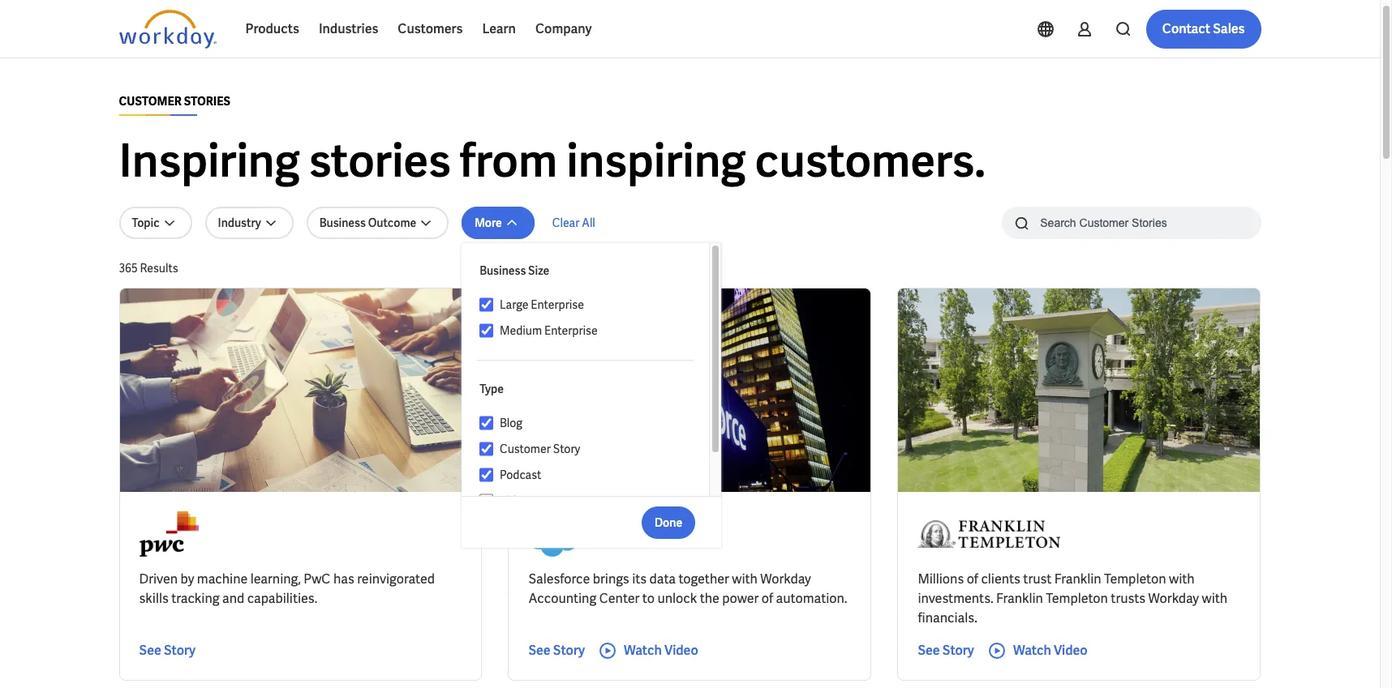 Task type: describe. For each thing, give the bounding box(es) containing it.
customer story
[[500, 442, 580, 457]]

see story link for salesforce brings its data together with workday accounting center to unlock the power of automation.
[[528, 642, 585, 661]]

see for salesforce brings its data together with workday accounting center to unlock the power of automation.
[[528, 642, 551, 660]]

enterprise for medium enterprise
[[544, 324, 598, 338]]

blog link
[[493, 414, 694, 433]]

business outcome
[[319, 216, 416, 230]]

its
[[632, 571, 647, 588]]

driven
[[139, 571, 178, 588]]

salesforce
[[528, 571, 590, 588]]

together
[[679, 571, 729, 588]]

enterprise for large enterprise
[[531, 298, 584, 312]]

0 horizontal spatial video
[[500, 494, 529, 509]]

stories
[[309, 131, 451, 191]]

brings
[[593, 571, 629, 588]]

of inside salesforce brings its data together with workday accounting center to unlock the power of automation.
[[762, 591, 773, 608]]

workday inside salesforce brings its data together with workday accounting center to unlock the power of automation.
[[760, 571, 811, 588]]

topic
[[132, 216, 159, 230]]

topic button
[[119, 207, 192, 239]]

industries button
[[309, 10, 388, 49]]

1 horizontal spatial with
[[1169, 571, 1195, 588]]

trusts
[[1111, 591, 1146, 608]]

company
[[535, 20, 592, 37]]

tracking
[[171, 591, 219, 608]]

clear all
[[552, 216, 595, 230]]

story down financials.
[[942, 642, 974, 660]]

to
[[642, 591, 655, 608]]

customers
[[398, 20, 463, 37]]

of inside millions of clients trust franklin templeton with investments. franklin templeton trusts workday with financials.
[[967, 571, 978, 588]]

watch video for templeton
[[1013, 642, 1088, 660]]

story down tracking
[[164, 642, 196, 660]]

video for millions of clients trust franklin templeton with investments. franklin templeton trusts workday with financials.
[[1054, 642, 1088, 660]]

video link
[[493, 492, 694, 511]]

products
[[245, 20, 299, 37]]

industries
[[319, 20, 378, 37]]

driven by machine learning, pwc has reinvigorated skills tracking and capabilities.
[[139, 571, 435, 608]]

all
[[582, 216, 595, 230]]

learn button
[[472, 10, 526, 49]]

customers button
[[388, 10, 472, 49]]

business size
[[480, 264, 549, 278]]

learning,
[[250, 571, 301, 588]]

more
[[475, 216, 502, 230]]

with inside salesforce brings its data together with workday accounting center to unlock the power of automation.
[[732, 571, 758, 588]]

business outcome button
[[306, 207, 449, 239]]

large
[[500, 298, 528, 312]]

contact sales
[[1162, 20, 1245, 37]]

automation.
[[776, 591, 847, 608]]

skills
[[139, 591, 169, 608]]

clear
[[552, 216, 579, 230]]

by
[[180, 571, 194, 588]]

more button
[[462, 207, 534, 239]]

customer story link
[[493, 440, 694, 459]]

investments.
[[918, 591, 993, 608]]

1 see from the left
[[139, 642, 161, 660]]

see for millions of clients trust franklin templeton with investments. franklin templeton trusts workday with financials.
[[918, 642, 940, 660]]

machine
[[197, 571, 248, 588]]

franklin templeton companies, llc image
[[918, 512, 1061, 557]]

1 vertical spatial franklin
[[996, 591, 1043, 608]]

large enterprise link
[[493, 295, 694, 315]]

1 see story from the left
[[139, 642, 196, 660]]

clear all button
[[547, 207, 600, 239]]

data
[[649, 571, 676, 588]]



Task type: vqa. For each thing, say whether or not it's contained in the screenshot.
system,
no



Task type: locate. For each thing, give the bounding box(es) containing it.
1 vertical spatial business
[[480, 264, 526, 278]]

0 horizontal spatial see story link
[[139, 642, 196, 661]]

365
[[119, 261, 138, 276]]

salesforce brings its data together with workday accounting center to unlock the power of automation.
[[528, 571, 847, 608]]

see down skills
[[139, 642, 161, 660]]

story down accounting
[[553, 642, 585, 660]]

2 watch video link from the left
[[987, 642, 1088, 661]]

1 watch video link from the left
[[598, 642, 698, 661]]

video down podcast at the left of the page
[[500, 494, 529, 509]]

inspiring
[[119, 131, 300, 191]]

see down accounting
[[528, 642, 551, 660]]

watch for center
[[624, 642, 662, 660]]

business for business outcome
[[319, 216, 366, 230]]

1 vertical spatial of
[[762, 591, 773, 608]]

franklin right trust
[[1054, 571, 1101, 588]]

enterprise down large enterprise link at left
[[544, 324, 598, 338]]

watch video
[[624, 642, 698, 660], [1013, 642, 1088, 660]]

medium
[[500, 324, 542, 338]]

workday up automation.
[[760, 571, 811, 588]]

0 vertical spatial of
[[967, 571, 978, 588]]

None checkbox
[[480, 298, 493, 312], [480, 324, 493, 338], [480, 416, 493, 431], [480, 494, 493, 509], [480, 298, 493, 312], [480, 324, 493, 338], [480, 416, 493, 431], [480, 494, 493, 509]]

video for salesforce brings its data together with workday accounting center to unlock the power of automation.
[[664, 642, 698, 660]]

unlock
[[657, 591, 697, 608]]

see story for millions of clients trust franklin templeton with investments. franklin templeton trusts workday with financials.
[[918, 642, 974, 660]]

millions of clients trust franklin templeton with investments. franklin templeton trusts workday with financials.
[[918, 571, 1227, 627]]

accounting
[[528, 591, 596, 608]]

0 horizontal spatial workday
[[760, 571, 811, 588]]

0 vertical spatial franklin
[[1054, 571, 1101, 588]]

capabilities.
[[247, 591, 317, 608]]

see story link down accounting
[[528, 642, 585, 661]]

enterprise inside large enterprise link
[[531, 298, 584, 312]]

podcast
[[500, 468, 541, 483]]

0 horizontal spatial franklin
[[996, 591, 1043, 608]]

millions
[[918, 571, 964, 588]]

0 vertical spatial enterprise
[[531, 298, 584, 312]]

2 horizontal spatial with
[[1202, 591, 1227, 608]]

3 see story link from the left
[[918, 642, 974, 661]]

large enterprise
[[500, 298, 584, 312]]

2 see from the left
[[528, 642, 551, 660]]

sales
[[1213, 20, 1245, 37]]

customer
[[119, 94, 182, 109]]

enterprise
[[531, 298, 584, 312], [544, 324, 598, 338]]

0 horizontal spatial see
[[139, 642, 161, 660]]

0 horizontal spatial watch video link
[[598, 642, 698, 661]]

of right power
[[762, 591, 773, 608]]

customer stories
[[119, 94, 230, 109]]

power
[[722, 591, 759, 608]]

workday inside millions of clients trust franklin templeton with investments. franklin templeton trusts workday with financials.
[[1148, 591, 1199, 608]]

watch video link for center
[[598, 642, 698, 661]]

see story
[[139, 642, 196, 660], [528, 642, 585, 660], [918, 642, 974, 660]]

learn
[[482, 20, 516, 37]]

workday right the trusts
[[1148, 591, 1199, 608]]

templeton up the trusts
[[1104, 571, 1166, 588]]

contact sales link
[[1146, 10, 1261, 49]]

financials.
[[918, 610, 977, 627]]

watch video for to
[[624, 642, 698, 660]]

video down unlock
[[664, 642, 698, 660]]

0 vertical spatial business
[[319, 216, 366, 230]]

Search Customer Stories text field
[[1030, 208, 1229, 237]]

0 horizontal spatial of
[[762, 591, 773, 608]]

watch down millions of clients trust franklin templeton with investments. franklin templeton trusts workday with financials.
[[1013, 642, 1051, 660]]

type
[[480, 382, 504, 397]]

business
[[319, 216, 366, 230], [480, 264, 526, 278]]

2 see story from the left
[[528, 642, 585, 660]]

business for business size
[[480, 264, 526, 278]]

reinvigorated
[[357, 571, 435, 588]]

1 see story link from the left
[[139, 642, 196, 661]]

1 horizontal spatial franklin
[[1054, 571, 1101, 588]]

watch video link for franklin
[[987, 642, 1088, 661]]

0 horizontal spatial watch
[[624, 642, 662, 660]]

watch video link down millions of clients trust franklin templeton with investments. franklin templeton trusts workday with financials.
[[987, 642, 1088, 661]]

blog
[[500, 416, 522, 431]]

see story link down skills
[[139, 642, 196, 661]]

enterprise up medium enterprise
[[531, 298, 584, 312]]

stories
[[184, 94, 230, 109]]

video down millions of clients trust franklin templeton with investments. franklin templeton trusts workday with financials.
[[1054, 642, 1088, 660]]

1 horizontal spatial see story link
[[528, 642, 585, 661]]

2 watch video from the left
[[1013, 642, 1088, 660]]

the
[[700, 591, 719, 608]]

pwc
[[304, 571, 331, 588]]

0 horizontal spatial with
[[732, 571, 758, 588]]

2 horizontal spatial video
[[1054, 642, 1088, 660]]

see story link down financials.
[[918, 642, 974, 661]]

2 horizontal spatial see
[[918, 642, 940, 660]]

1 horizontal spatial video
[[664, 642, 698, 660]]

company button
[[526, 10, 602, 49]]

and
[[222, 591, 244, 608]]

watch video link down to
[[598, 642, 698, 661]]

1 watch from the left
[[624, 642, 662, 660]]

see story down financials.
[[918, 642, 974, 660]]

salesforce.com image
[[528, 512, 594, 557]]

1 horizontal spatial business
[[480, 264, 526, 278]]

products button
[[236, 10, 309, 49]]

365 results
[[119, 261, 178, 276]]

video
[[500, 494, 529, 509], [664, 642, 698, 660], [1054, 642, 1088, 660]]

go to the homepage image
[[119, 10, 216, 49]]

see story down skills
[[139, 642, 196, 660]]

1 horizontal spatial watch
[[1013, 642, 1051, 660]]

1 vertical spatial templeton
[[1046, 591, 1108, 608]]

0 vertical spatial workday
[[760, 571, 811, 588]]

0 vertical spatial templeton
[[1104, 571, 1166, 588]]

from
[[460, 131, 557, 191]]

medium enterprise
[[500, 324, 598, 338]]

medium enterprise link
[[493, 321, 694, 341]]

see story link
[[139, 642, 196, 661], [528, 642, 585, 661], [918, 642, 974, 661]]

1 vertical spatial workday
[[1148, 591, 1199, 608]]

enterprise inside "medium enterprise" link
[[544, 324, 598, 338]]

1 horizontal spatial see
[[528, 642, 551, 660]]

0 horizontal spatial see story
[[139, 642, 196, 660]]

industry
[[218, 216, 261, 230]]

with
[[732, 571, 758, 588], [1169, 571, 1195, 588], [1202, 591, 1227, 608]]

1 horizontal spatial watch video
[[1013, 642, 1088, 660]]

templeton
[[1104, 571, 1166, 588], [1046, 591, 1108, 608]]

podcast link
[[493, 466, 694, 485]]

inspiring
[[566, 131, 746, 191]]

watch video down to
[[624, 642, 698, 660]]

1 horizontal spatial see story
[[528, 642, 585, 660]]

customers.
[[755, 131, 986, 191]]

business left outcome
[[319, 216, 366, 230]]

size
[[528, 264, 549, 278]]

0 horizontal spatial watch video
[[624, 642, 698, 660]]

customer
[[500, 442, 551, 457]]

1 horizontal spatial of
[[967, 571, 978, 588]]

3 see from the left
[[918, 642, 940, 660]]

2 horizontal spatial see story
[[918, 642, 974, 660]]

of
[[967, 571, 978, 588], [762, 591, 773, 608]]

2 see story link from the left
[[528, 642, 585, 661]]

3 see story from the left
[[918, 642, 974, 660]]

watch down to
[[624, 642, 662, 660]]

see story down accounting
[[528, 642, 585, 660]]

1 vertical spatial enterprise
[[544, 324, 598, 338]]

contact
[[1162, 20, 1210, 37]]

trust
[[1023, 571, 1052, 588]]

story down blog link at the left of page
[[553, 442, 580, 457]]

see story link for millions of clients trust franklin templeton with investments. franklin templeton trusts workday with financials.
[[918, 642, 974, 661]]

done
[[655, 516, 682, 530]]

None checkbox
[[480, 442, 493, 457], [480, 468, 493, 483], [480, 442, 493, 457], [480, 468, 493, 483]]

center
[[599, 591, 640, 608]]

1 horizontal spatial watch video link
[[987, 642, 1088, 661]]

watch video link
[[598, 642, 698, 661], [987, 642, 1088, 661]]

results
[[140, 261, 178, 276]]

2 watch from the left
[[1013, 642, 1051, 660]]

see story for salesforce brings its data together with workday accounting center to unlock the power of automation.
[[528, 642, 585, 660]]

industry button
[[205, 207, 293, 239]]

watch
[[624, 642, 662, 660], [1013, 642, 1051, 660]]

inspiring stories from inspiring customers.
[[119, 131, 986, 191]]

done button
[[642, 507, 695, 539]]

story inside the customer story link
[[553, 442, 580, 457]]

workday
[[760, 571, 811, 588], [1148, 591, 1199, 608]]

story
[[553, 442, 580, 457], [164, 642, 196, 660], [553, 642, 585, 660], [942, 642, 974, 660]]

0 horizontal spatial business
[[319, 216, 366, 230]]

franklin
[[1054, 571, 1101, 588], [996, 591, 1043, 608]]

watch video down millions of clients trust franklin templeton with investments. franklin templeton trusts workday with financials.
[[1013, 642, 1088, 660]]

see down financials.
[[918, 642, 940, 660]]

of up 'investments.'
[[967, 571, 978, 588]]

business inside business outcome button
[[319, 216, 366, 230]]

templeton down trust
[[1046, 591, 1108, 608]]

has
[[333, 571, 354, 588]]

watch for franklin
[[1013, 642, 1051, 660]]

outcome
[[368, 216, 416, 230]]

see
[[139, 642, 161, 660], [528, 642, 551, 660], [918, 642, 940, 660]]

business up large
[[480, 264, 526, 278]]

1 horizontal spatial workday
[[1148, 591, 1199, 608]]

2 horizontal spatial see story link
[[918, 642, 974, 661]]

clients
[[981, 571, 1020, 588]]

pricewaterhousecoopers global licensing services corporation (pwc) image
[[139, 512, 199, 557]]

1 watch video from the left
[[624, 642, 698, 660]]

franklin down trust
[[996, 591, 1043, 608]]



